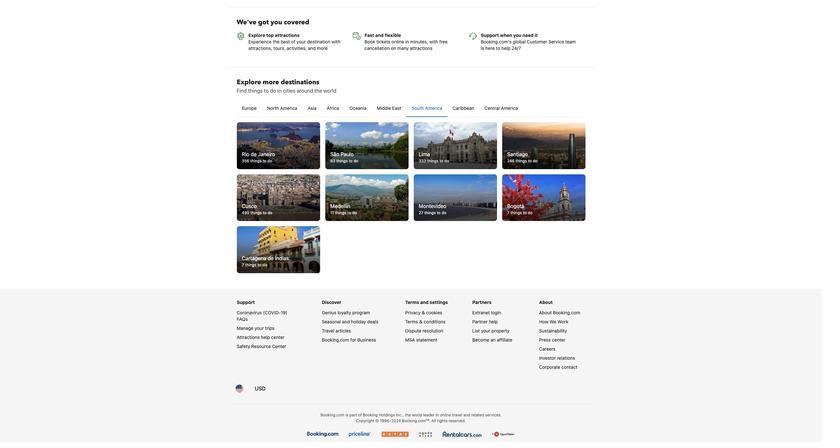 Task type: locate. For each thing, give the bounding box(es) containing it.
terms down privacy on the bottom
[[406, 319, 418, 325]]

7 down cartagena
[[242, 263, 244, 268]]

explore inside 'explore top attractions experience the best of your destination with attractions, tours, activities, and more'
[[249, 33, 265, 38]]

1 about from the top
[[540, 300, 553, 305]]

become an affiliate link
[[473, 337, 513, 343]]

de inside cartagena de indias 7 things to do
[[268, 256, 274, 261]]

2 vertical spatial the
[[405, 413, 411, 418]]

with inside fast and flexible book tickets online in minutes, with free cancellation on many attractions
[[430, 39, 438, 45]]

trips
[[265, 326, 275, 331]]

2 vertical spatial in
[[436, 413, 439, 418]]

cusco image
[[237, 174, 320, 221]]

safety resource center
[[237, 344, 286, 349]]

1 vertical spatial de
[[268, 256, 274, 261]]

kayak image
[[382, 432, 409, 437], [382, 432, 409, 437]]

world up africa
[[324, 88, 337, 94]]

america inside "button"
[[425, 105, 443, 111]]

(covid-
[[263, 310, 281, 316]]

1 vertical spatial in
[[278, 88, 282, 94]]

and inside fast and flexible book tickets online in minutes, with free cancellation on many attractions
[[376, 33, 384, 38]]

to right 490 on the top of page
[[263, 211, 267, 215]]

explore more destinations find things to do in cities around the world
[[237, 78, 337, 94]]

the right inc.,
[[405, 413, 411, 418]]

property
[[492, 328, 510, 334]]

to inside montevideo 27 things to do
[[437, 211, 441, 215]]

cusco
[[242, 203, 257, 209]]

need
[[523, 33, 534, 38]]

to down the booking.com's
[[496, 45, 501, 51]]

resolution
[[423, 328, 444, 334]]

to inside medellín 11 things to do
[[348, 211, 351, 215]]

do
[[270, 88, 276, 94], [268, 159, 272, 163], [354, 159, 359, 163], [445, 159, 449, 163], [533, 159, 538, 163], [268, 211, 273, 215], [353, 211, 357, 215], [442, 211, 447, 215], [528, 211, 533, 215], [263, 263, 267, 268]]

list
[[473, 328, 480, 334]]

cusco 490 things to do
[[242, 203, 273, 215]]

free
[[440, 39, 448, 45]]

holdings
[[379, 413, 395, 418]]

0 vertical spatial help
[[502, 45, 511, 51]]

1 horizontal spatial world
[[412, 413, 422, 418]]

explore for explore more destinations
[[237, 78, 261, 87]]

oceania button
[[345, 100, 372, 117]]

to
[[496, 45, 501, 51], [264, 88, 269, 94], [263, 159, 267, 163], [349, 159, 353, 163], [440, 159, 444, 163], [529, 159, 532, 163], [263, 211, 267, 215], [348, 211, 351, 215], [437, 211, 441, 215], [523, 211, 527, 215], [258, 263, 262, 268]]

on
[[391, 45, 397, 51]]

is left here
[[481, 45, 485, 51]]

to down cartagena
[[258, 263, 262, 268]]

1 horizontal spatial america
[[425, 105, 443, 111]]

things inside the lima 333 things to do
[[428, 159, 439, 163]]

1 horizontal spatial your
[[297, 39, 306, 45]]

usd
[[255, 386, 266, 392]]

in up many
[[406, 39, 409, 45]]

online
[[392, 39, 404, 45], [440, 413, 451, 418]]

your up attractions help center link
[[255, 326, 264, 331]]

0 horizontal spatial attractions
[[275, 33, 300, 38]]

0 vertical spatial attractions
[[275, 33, 300, 38]]

de for rio
[[251, 151, 257, 157]]

top
[[267, 33, 274, 38]]

0 vertical spatial 7
[[508, 211, 510, 215]]

1 vertical spatial help
[[489, 319, 498, 325]]

of right part
[[358, 413, 362, 418]]

and inside 'booking.com is part of booking holdings inc., the world leader in online travel and related services. copyright © 1996–2024 booking.com™. all rights reserved.'
[[464, 413, 471, 418]]

2 with from the left
[[430, 39, 438, 45]]

work
[[558, 319, 569, 325]]

1 america from the left
[[280, 105, 298, 111]]

central america
[[485, 105, 518, 111]]

and up the privacy & cookies
[[421, 300, 429, 305]]

center down sustainability
[[552, 337, 566, 343]]

and down destination
[[308, 45, 316, 51]]

support up the booking.com's
[[481, 33, 499, 38]]

support up coronavirus at the bottom of page
[[237, 300, 255, 305]]

things down the "bogotá"
[[511, 211, 522, 215]]

0 vertical spatial is
[[481, 45, 485, 51]]

become
[[473, 337, 490, 343]]

with inside 'explore top attractions experience the best of your destination with attractions, tours, activities, and more'
[[332, 39, 341, 45]]

explore for explore top attractions
[[249, 33, 265, 38]]

0 horizontal spatial america
[[280, 105, 298, 111]]

7
[[508, 211, 510, 215], [242, 263, 244, 268]]

and right travel
[[464, 413, 471, 418]]

things inside the cusco 490 things to do
[[251, 211, 262, 215]]

program
[[353, 310, 370, 316]]

in up all
[[436, 413, 439, 418]]

to inside santiago 246 things to do
[[529, 159, 532, 163]]

1 horizontal spatial with
[[430, 39, 438, 45]]

booking.com down travel articles
[[322, 337, 349, 343]]

1 vertical spatial online
[[440, 413, 451, 418]]

is left part
[[346, 413, 349, 418]]

0 vertical spatial online
[[392, 39, 404, 45]]

world up booking.com™.
[[412, 413, 422, 418]]

0 horizontal spatial in
[[278, 88, 282, 94]]

3 america from the left
[[501, 105, 518, 111]]

more up north
[[263, 78, 279, 87]]

things right 333
[[428, 159, 439, 163]]

to inside são paulo 83 things to do
[[349, 159, 353, 163]]

0 horizontal spatial of
[[291, 39, 296, 45]]

the up tours,
[[273, 39, 280, 45]]

& up terms & conditions link
[[422, 310, 425, 316]]

1 vertical spatial explore
[[237, 78, 261, 87]]

0 horizontal spatial de
[[251, 151, 257, 157]]

0 horizontal spatial with
[[332, 39, 341, 45]]

to inside rio de janeiro 356 things to do
[[263, 159, 267, 163]]

do inside the lima 333 things to do
[[445, 159, 449, 163]]

help up 'safety resource center'
[[261, 335, 270, 340]]

become an affiliate
[[473, 337, 513, 343]]

2 horizontal spatial in
[[436, 413, 439, 418]]

1 horizontal spatial the
[[315, 88, 322, 94]]

booking.com image
[[308, 432, 339, 437], [308, 432, 339, 437]]

0 horizontal spatial world
[[324, 88, 337, 94]]

to up north
[[264, 88, 269, 94]]

explore up find
[[237, 78, 261, 87]]

your down partner help link
[[481, 328, 491, 334]]

you up global
[[514, 33, 522, 38]]

you inside support when you need it booking.com's global customer service team is here to help 24/7
[[514, 33, 522, 38]]

0 horizontal spatial you
[[271, 18, 282, 27]]

about booking.com link
[[540, 310, 581, 316]]

2 about from the top
[[540, 310, 552, 316]]

1 horizontal spatial help
[[489, 319, 498, 325]]

to down montevideo
[[437, 211, 441, 215]]

things inside bogotá 7 things to do
[[511, 211, 522, 215]]

about up about booking.com link
[[540, 300, 553, 305]]

1 with from the left
[[332, 39, 341, 45]]

america for south america
[[425, 105, 443, 111]]

medellín image
[[325, 174, 409, 221]]

genius
[[322, 310, 337, 316]]

dispute
[[406, 328, 422, 334]]

1 vertical spatial &
[[420, 319, 423, 325]]

activities,
[[287, 45, 307, 51]]

support for support
[[237, 300, 255, 305]]

best
[[281, 39, 290, 45]]

to down paulo
[[349, 159, 353, 163]]

about for about
[[540, 300, 553, 305]]

explore top attractions experience the best of your destination with attractions, tours, activities, and more
[[249, 33, 341, 51]]

things right find
[[248, 88, 263, 94]]

center up center
[[271, 335, 285, 340]]

central america button
[[480, 100, 524, 117]]

america right central
[[501, 105, 518, 111]]

2 america from the left
[[425, 105, 443, 111]]

online inside fast and flexible book tickets online in minutes, with free cancellation on many attractions
[[392, 39, 404, 45]]

0 horizontal spatial 7
[[242, 263, 244, 268]]

the inside explore more destinations find things to do in cities around the world
[[315, 88, 322, 94]]

opentable image
[[493, 432, 515, 437], [493, 432, 515, 437]]

1 vertical spatial of
[[358, 413, 362, 418]]

to right 333
[[440, 159, 444, 163]]

0 vertical spatial world
[[324, 88, 337, 94]]

things inside santiago 246 things to do
[[516, 159, 527, 163]]

1 vertical spatial world
[[412, 413, 422, 418]]

0 vertical spatial about
[[540, 300, 553, 305]]

things inside cartagena de indias 7 things to do
[[245, 263, 257, 268]]

in
[[406, 39, 409, 45], [278, 88, 282, 94], [436, 413, 439, 418]]

0 vertical spatial de
[[251, 151, 257, 157]]

2 terms from the top
[[406, 319, 418, 325]]

booking.com inside 'booking.com is part of booking holdings inc., the world leader in online travel and related services. copyright © 1996–2024 booking.com™. all rights reserved.'
[[321, 413, 345, 418]]

things down santiago
[[516, 159, 527, 163]]

to down medellín on the left top of the page
[[348, 211, 351, 215]]

to inside the cusco 490 things to do
[[263, 211, 267, 215]]

minutes,
[[411, 39, 428, 45]]

america for north america
[[280, 105, 298, 111]]

2 horizontal spatial the
[[405, 413, 411, 418]]

1 horizontal spatial online
[[440, 413, 451, 418]]

caribbean button
[[448, 100, 480, 117]]

1 horizontal spatial de
[[268, 256, 274, 261]]

montevideo
[[419, 203, 447, 209]]

careers
[[540, 346, 556, 352]]

booking.com is part of booking holdings inc., the world leader in online travel and related services. copyright © 1996–2024 booking.com™. all rights reserved.
[[321, 413, 502, 424]]

lima
[[419, 151, 430, 157]]

de
[[251, 151, 257, 157], [268, 256, 274, 261]]

extranet
[[473, 310, 490, 316]]

1 horizontal spatial 7
[[508, 211, 510, 215]]

online inside 'booking.com is part of booking holdings inc., the world leader in online travel and related services. copyright © 1996–2024 booking.com™. all rights reserved.'
[[440, 413, 451, 418]]

2 vertical spatial booking.com
[[321, 413, 345, 418]]

0 horizontal spatial online
[[392, 39, 404, 45]]

center
[[271, 335, 285, 340], [552, 337, 566, 343]]

the right "around"
[[315, 88, 322, 94]]

0 vertical spatial the
[[273, 39, 280, 45]]

de right rio
[[251, 151, 257, 157]]

0 horizontal spatial more
[[263, 78, 279, 87]]

tab list
[[237, 100, 586, 117]]

support inside support when you need it booking.com's global customer service team is here to help 24/7
[[481, 33, 499, 38]]

to down the "bogotá"
[[523, 211, 527, 215]]

1 vertical spatial 7
[[242, 263, 244, 268]]

online up rights
[[440, 413, 451, 418]]

attractions down minutes,
[[410, 45, 433, 51]]

booking.com for part
[[321, 413, 345, 418]]

america right south at the right of the page
[[425, 105, 443, 111]]

booking.com
[[553, 310, 581, 316], [322, 337, 349, 343], [321, 413, 345, 418]]

an
[[491, 337, 496, 343]]

loyalty
[[338, 310, 351, 316]]

agoda image
[[419, 432, 433, 437], [419, 432, 433, 437]]

são paulo 83 things to do
[[331, 151, 359, 163]]

help left 24/7
[[502, 45, 511, 51]]

about booking.com
[[540, 310, 581, 316]]

you for when
[[514, 33, 522, 38]]

things down cusco
[[251, 211, 262, 215]]

1 vertical spatial support
[[237, 300, 255, 305]]

1 vertical spatial terms
[[406, 319, 418, 325]]

terms up privacy on the bottom
[[406, 300, 419, 305]]

2 horizontal spatial america
[[501, 105, 518, 111]]

things right 356
[[251, 159, 262, 163]]

do inside cartagena de indias 7 things to do
[[263, 263, 267, 268]]

to down janeiro
[[263, 159, 267, 163]]

careers link
[[540, 346, 556, 352]]

0 horizontal spatial is
[[346, 413, 349, 418]]

1 vertical spatial more
[[263, 78, 279, 87]]

1 horizontal spatial of
[[358, 413, 362, 418]]

online up on
[[392, 39, 404, 45]]

privacy
[[406, 310, 421, 316]]

and inside 'explore top attractions experience the best of your destination with attractions, tours, activities, and more'
[[308, 45, 316, 51]]

asia
[[308, 105, 317, 111]]

flexible
[[385, 33, 401, 38]]

1 vertical spatial you
[[514, 33, 522, 38]]

explore inside explore more destinations find things to do in cities around the world
[[237, 78, 261, 87]]

0 vertical spatial you
[[271, 18, 282, 27]]

things down cartagena
[[245, 263, 257, 268]]

privacy & cookies
[[406, 310, 443, 316]]

central
[[485, 105, 500, 111]]

paulo
[[341, 151, 354, 157]]

0 vertical spatial terms
[[406, 300, 419, 305]]

world
[[324, 88, 337, 94], [412, 413, 422, 418]]

you for got
[[271, 18, 282, 27]]

oceania
[[350, 105, 367, 111]]

do inside the cusco 490 things to do
[[268, 211, 273, 215]]

things down medellín on the left top of the page
[[335, 211, 347, 215]]

0 horizontal spatial your
[[255, 326, 264, 331]]

of inside 'explore top attractions experience the best of your destination with attractions, tours, activities, and more'
[[291, 39, 296, 45]]

cartagena de indias image
[[237, 227, 320, 273]]

1 horizontal spatial is
[[481, 45, 485, 51]]

america right north
[[280, 105, 298, 111]]

corporate contact link
[[540, 365, 578, 370]]

help for partner help
[[489, 319, 498, 325]]

you
[[271, 18, 282, 27], [514, 33, 522, 38]]

you right got
[[271, 18, 282, 27]]

2 horizontal spatial your
[[481, 328, 491, 334]]

do inside são paulo 83 things to do
[[354, 159, 359, 163]]

about up how
[[540, 310, 552, 316]]

genius loyalty program link
[[322, 310, 370, 316]]

many
[[398, 45, 409, 51]]

with left free
[[430, 39, 438, 45]]

booking.com up work
[[553, 310, 581, 316]]

lima image
[[414, 122, 497, 169]]

1 horizontal spatial you
[[514, 33, 522, 38]]

rio de janeiro image
[[237, 122, 320, 169]]

and down genius loyalty program at the bottom left
[[342, 319, 350, 325]]

terms and settings
[[406, 300, 448, 305]]

1 horizontal spatial support
[[481, 33, 499, 38]]

attractions
[[275, 33, 300, 38], [410, 45, 433, 51]]

things inside explore more destinations find things to do in cities around the world
[[248, 88, 263, 94]]

we've
[[237, 18, 257, 27]]

1 horizontal spatial more
[[317, 45, 328, 51]]

do inside explore more destinations find things to do in cities around the world
[[270, 88, 276, 94]]

deals
[[368, 319, 379, 325]]

0 horizontal spatial support
[[237, 300, 255, 305]]

explore up experience at the left top
[[249, 33, 265, 38]]

& down the privacy & cookies
[[420, 319, 423, 325]]

janeiro
[[258, 151, 275, 157]]

1 vertical spatial booking.com
[[322, 337, 349, 343]]

copyright
[[357, 419, 375, 424]]

more down destination
[[317, 45, 328, 51]]

support for support when you need it booking.com's global customer service team is here to help 24/7
[[481, 33, 499, 38]]

1 terms from the top
[[406, 300, 419, 305]]

your up activities,
[[297, 39, 306, 45]]

things inside são paulo 83 things to do
[[337, 159, 348, 163]]

de inside rio de janeiro 356 things to do
[[251, 151, 257, 157]]

of up activities,
[[291, 39, 296, 45]]

with
[[332, 39, 341, 45], [430, 39, 438, 45]]

0 horizontal spatial help
[[261, 335, 270, 340]]

help up list your property link
[[489, 319, 498, 325]]

2 horizontal spatial help
[[502, 45, 511, 51]]

to right 246
[[529, 159, 532, 163]]

0 vertical spatial in
[[406, 39, 409, 45]]

1 vertical spatial is
[[346, 413, 349, 418]]

africa
[[327, 105, 339, 111]]

booking
[[363, 413, 378, 418]]

attractions up best at the left top of page
[[275, 33, 300, 38]]

7 down the "bogotá"
[[508, 211, 510, 215]]

rentalcars image
[[443, 432, 482, 437], [443, 432, 482, 437]]

things down montevideo
[[425, 211, 436, 215]]

1 horizontal spatial in
[[406, 39, 409, 45]]

1 vertical spatial about
[[540, 310, 552, 316]]

in left cities
[[278, 88, 282, 94]]

2 vertical spatial help
[[261, 335, 270, 340]]

1 horizontal spatial attractions
[[410, 45, 433, 51]]

0 vertical spatial of
[[291, 39, 296, 45]]

priceline.com image
[[349, 432, 371, 437], [349, 432, 371, 437]]

0 vertical spatial more
[[317, 45, 328, 51]]

0 vertical spatial support
[[481, 33, 499, 38]]

booking.com left part
[[321, 413, 345, 418]]

0 vertical spatial explore
[[249, 33, 265, 38]]

and for seasonal and holiday deals
[[342, 319, 350, 325]]

support
[[481, 33, 499, 38], [237, 300, 255, 305]]

0 horizontal spatial the
[[273, 39, 280, 45]]

and up 'tickets'
[[376, 33, 384, 38]]

1 vertical spatial the
[[315, 88, 322, 94]]

de left 'indias'
[[268, 256, 274, 261]]

cartagena de indias 7 things to do
[[242, 256, 289, 268]]

investor relations link
[[540, 355, 576, 361]]

medellín
[[331, 203, 350, 209]]

do inside medellín 11 things to do
[[353, 211, 357, 215]]

with right destination
[[332, 39, 341, 45]]

0 vertical spatial &
[[422, 310, 425, 316]]

world inside 'booking.com is part of booking holdings inc., the world leader in online travel and related services. copyright © 1996–2024 booking.com™. all rights reserved.'
[[412, 413, 422, 418]]

middle east
[[377, 105, 402, 111]]

1 vertical spatial attractions
[[410, 45, 433, 51]]

things down paulo
[[337, 159, 348, 163]]



Task type: vqa. For each thing, say whether or not it's contained in the screenshot.
top New York
no



Task type: describe. For each thing, give the bounding box(es) containing it.
490
[[242, 211, 250, 215]]

genius loyalty program
[[322, 310, 370, 316]]

to inside support when you need it booking.com's global customer service team is here to help 24/7
[[496, 45, 501, 51]]

coronavirus (covid-19) faqs
[[237, 310, 288, 322]]

is inside support when you need it booking.com's global customer service team is here to help 24/7
[[481, 45, 485, 51]]

rights
[[437, 419, 448, 424]]

santiago 246 things to do
[[508, 151, 538, 163]]

center
[[272, 344, 286, 349]]

attractions help center link
[[237, 335, 285, 340]]

help inside support when you need it booking.com's global customer service team is here to help 24/7
[[502, 45, 511, 51]]

america for central america
[[501, 105, 518, 111]]

the inside 'booking.com is part of booking holdings inc., the world leader in online travel and related services. copyright © 1996–2024 booking.com™. all rights reserved.'
[[405, 413, 411, 418]]

reserved.
[[449, 419, 466, 424]]

cookies
[[426, 310, 443, 316]]

your inside 'explore top attractions experience the best of your destination with attractions, tours, activities, and more'
[[297, 39, 306, 45]]

partner
[[473, 319, 488, 325]]

to inside the lima 333 things to do
[[440, 159, 444, 163]]

attractions inside 'explore top attractions experience the best of your destination with attractions, tours, activities, and more'
[[275, 33, 300, 38]]

booking.com for business
[[322, 337, 376, 343]]

coronavirus (covid-19) faqs link
[[237, 310, 288, 322]]

terms for terms and settings
[[406, 300, 419, 305]]

partner help link
[[473, 319, 498, 325]]

são paulo image
[[325, 122, 409, 169]]

the inside 'explore top attractions experience the best of your destination with attractions, tours, activities, and more'
[[273, 39, 280, 45]]

world inside explore more destinations find things to do in cities around the world
[[324, 88, 337, 94]]

experience
[[249, 39, 272, 45]]

do inside montevideo 27 things to do
[[442, 211, 447, 215]]

partners
[[473, 300, 492, 305]]

attractions
[[237, 335, 260, 340]]

montevideo 27 things to do
[[419, 203, 447, 215]]

travel
[[322, 328, 335, 334]]

contact
[[562, 365, 578, 370]]

extranet login link
[[473, 310, 502, 316]]

travel articles link
[[322, 328, 351, 334]]

safety
[[237, 344, 250, 349]]

we
[[550, 319, 557, 325]]

of inside 'booking.com is part of booking holdings inc., the world leader in online travel and related services. copyright © 1996–2024 booking.com™. all rights reserved.'
[[358, 413, 362, 418]]

terms for terms & conditions
[[406, 319, 418, 325]]

south
[[412, 105, 424, 111]]

investor relations
[[540, 355, 576, 361]]

7 inside bogotá 7 things to do
[[508, 211, 510, 215]]

do inside bogotá 7 things to do
[[528, 211, 533, 215]]

affiliate
[[497, 337, 513, 343]]

cartagena
[[242, 256, 267, 261]]

booking.com for business
[[322, 337, 349, 343]]

destinations
[[281, 78, 320, 87]]

your for manage your trips
[[255, 326, 264, 331]]

related
[[472, 413, 484, 418]]

coronavirus
[[237, 310, 262, 316]]

north america
[[267, 105, 298, 111]]

relations
[[558, 355, 576, 361]]

middle
[[377, 105, 391, 111]]

cities
[[283, 88, 296, 94]]

to inside cartagena de indias 7 things to do
[[258, 263, 262, 268]]

manage your trips link
[[237, 326, 275, 331]]

and for fast and flexible book tickets online in minutes, with free cancellation on many attractions
[[376, 33, 384, 38]]

246
[[508, 159, 515, 163]]

resource
[[251, 344, 271, 349]]

0 horizontal spatial center
[[271, 335, 285, 340]]

support when you need it booking.com's global customer service team is here to help 24/7
[[481, 33, 576, 51]]

is inside 'booking.com is part of booking holdings inc., the world leader in online travel and related services. copyright © 1996–2024 booking.com™. all rights reserved.'
[[346, 413, 349, 418]]

to inside bogotá 7 things to do
[[523, 211, 527, 215]]

south america button
[[407, 100, 448, 117]]

asia button
[[303, 100, 322, 117]]

são
[[331, 151, 340, 157]]

rio de janeiro 356 things to do
[[242, 151, 275, 163]]

bogotá 7 things to do
[[508, 203, 533, 215]]

leader
[[424, 413, 435, 418]]

in inside fast and flexible book tickets online in minutes, with free cancellation on many attractions
[[406, 39, 409, 45]]

& for privacy
[[422, 310, 425, 316]]

booking.com's
[[481, 39, 512, 45]]

msa
[[406, 337, 415, 343]]

bogotá image
[[503, 174, 586, 221]]

rio
[[242, 151, 250, 157]]

do inside rio de janeiro 356 things to do
[[268, 159, 272, 163]]

terms & conditions
[[406, 319, 446, 325]]

& for terms
[[420, 319, 423, 325]]

356
[[242, 159, 249, 163]]

inc.,
[[396, 413, 404, 418]]

1 horizontal spatial center
[[552, 337, 566, 343]]

articles
[[336, 328, 351, 334]]

destination
[[307, 39, 331, 45]]

about for about booking.com
[[540, 310, 552, 316]]

things inside rio de janeiro 356 things to do
[[251, 159, 262, 163]]

tab list containing europe
[[237, 100, 586, 117]]

your for list your property
[[481, 328, 491, 334]]

fast
[[365, 33, 374, 38]]

partner help
[[473, 319, 498, 325]]

24/7
[[512, 45, 521, 51]]

in inside explore more destinations find things to do in cities around the world
[[278, 88, 282, 94]]

and for terms and settings
[[421, 300, 429, 305]]

how we work
[[540, 319, 569, 325]]

booking.com for business link
[[322, 337, 376, 343]]

0 vertical spatial booking.com
[[553, 310, 581, 316]]

how
[[540, 319, 549, 325]]

333
[[419, 159, 426, 163]]

find
[[237, 88, 247, 94]]

privacy & cookies link
[[406, 310, 443, 316]]

middle east button
[[372, 100, 407, 117]]

msa statement
[[406, 337, 438, 343]]

corporate
[[540, 365, 561, 370]]

statement
[[417, 337, 438, 343]]

7 inside cartagena de indias 7 things to do
[[242, 263, 244, 268]]

faqs
[[237, 317, 248, 322]]

attractions inside fast and flexible book tickets online in minutes, with free cancellation on many attractions
[[410, 45, 433, 51]]

santiago image
[[503, 122, 586, 169]]

more inside explore more destinations find things to do in cities around the world
[[263, 78, 279, 87]]

do inside santiago 246 things to do
[[533, 159, 538, 163]]

tours,
[[274, 45, 286, 51]]

attractions,
[[249, 45, 272, 51]]

manage
[[237, 326, 254, 331]]

lima 333 things to do
[[419, 151, 449, 163]]

settings
[[430, 300, 448, 305]]

east
[[393, 105, 402, 111]]

more inside 'explore top attractions experience the best of your destination with attractions, tours, activities, and more'
[[317, 45, 328, 51]]

terms & conditions link
[[406, 319, 446, 325]]

login
[[491, 310, 502, 316]]

19)
[[281, 310, 288, 316]]

montevideo image
[[414, 174, 497, 221]]

help for attractions help center
[[261, 335, 270, 340]]

fast and flexible book tickets online in minutes, with free cancellation on many attractions
[[365, 33, 448, 51]]

things inside medellín 11 things to do
[[335, 211, 347, 215]]

things inside montevideo 27 things to do
[[425, 211, 436, 215]]

europe
[[242, 105, 257, 111]]

caribbean
[[453, 105, 475, 111]]

africa button
[[322, 100, 345, 117]]

part
[[350, 413, 357, 418]]

how we work link
[[540, 319, 569, 325]]

de for cartagena
[[268, 256, 274, 261]]

to inside explore more destinations find things to do in cities around the world
[[264, 88, 269, 94]]

press center link
[[540, 337, 566, 343]]

travel
[[452, 413, 463, 418]]

in inside 'booking.com is part of booking holdings inc., the world leader in online travel and related services. copyright © 1996–2024 booking.com™. all rights reserved.'
[[436, 413, 439, 418]]



